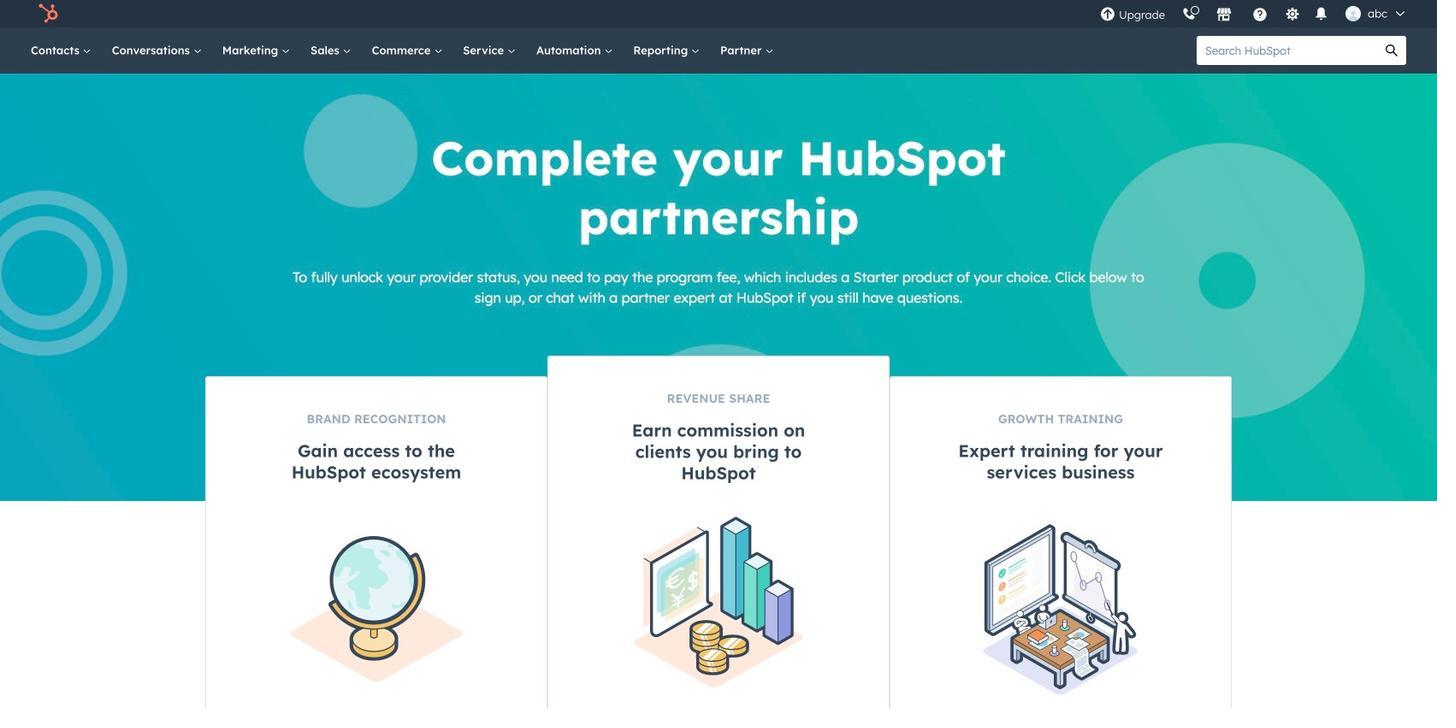 Task type: locate. For each thing, give the bounding box(es) containing it.
menu
[[1092, 0, 1417, 27]]



Task type: vqa. For each thing, say whether or not it's contained in the screenshot.
Press to sort. image related to second Press to sort. element from right
no



Task type: describe. For each thing, give the bounding box(es) containing it.
marketplaces image
[[1217, 8, 1232, 23]]

Search HubSpot search field
[[1197, 36, 1378, 65]]

garebear orlando image
[[1346, 6, 1362, 21]]



